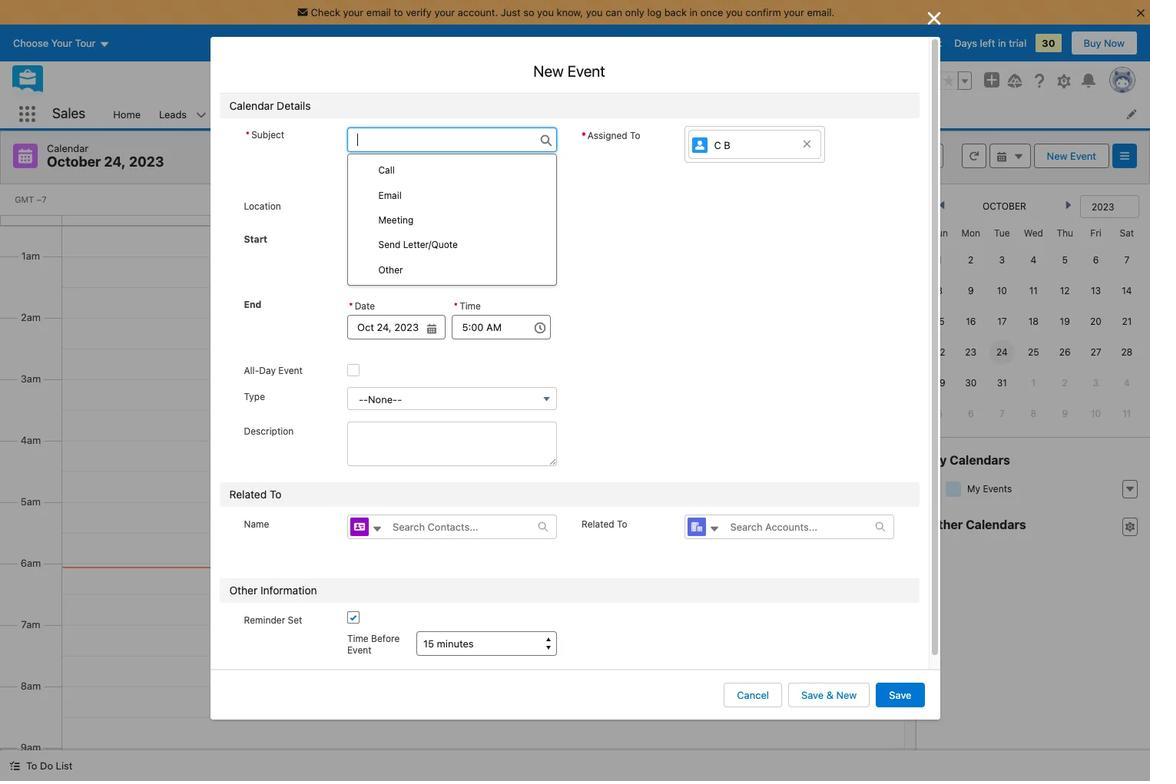 Task type: locate. For each thing, give the bounding box(es) containing it.
start
[[244, 234, 267, 245]]

1 horizontal spatial 5
[[1063, 254, 1068, 266]]

list containing home
[[104, 100, 1151, 128]]

1 horizontal spatial 30
[[1042, 37, 1056, 49]]

1 horizontal spatial you
[[586, 6, 603, 18]]

my
[[929, 453, 947, 467], [968, 483, 981, 495]]

calendar
[[229, 99, 274, 112], [490, 108, 532, 120], [47, 142, 89, 154]]

today button
[[890, 144, 944, 168]]

reports
[[728, 108, 765, 120]]

save for save & new
[[802, 689, 824, 702]]

4 down 28
[[1124, 377, 1130, 389]]

in right back
[[690, 6, 698, 18]]

letter/quote
[[403, 239, 458, 251]]

save right '&'
[[890, 689, 912, 702]]

1 horizontal spatial calendar
[[229, 99, 274, 112]]

0 horizontal spatial related
[[229, 488, 267, 501]]

cancel
[[737, 689, 769, 702]]

buy now button
[[1071, 31, 1138, 55]]

0 horizontal spatial you
[[537, 6, 554, 18]]

11 up 18
[[1030, 285, 1038, 297]]

8
[[937, 285, 943, 297], [1031, 408, 1037, 420]]

1 horizontal spatial new
[[837, 689, 857, 702]]

0 vertical spatial 2
[[969, 254, 974, 266]]

1 vertical spatial 9
[[1062, 408, 1068, 420]]

9 up 16
[[968, 285, 974, 297]]

1 vertical spatial 5
[[937, 408, 943, 420]]

11
[[1030, 285, 1038, 297], [1123, 408, 1132, 420]]

21
[[1122, 316, 1132, 327]]

you
[[537, 6, 554, 18], [586, 6, 603, 18], [726, 6, 743, 18]]

2 horizontal spatial other
[[929, 518, 963, 532]]

13
[[1091, 285, 1101, 297]]

-
[[359, 394, 364, 406], [364, 394, 368, 406], [397, 394, 402, 406]]

call
[[379, 165, 395, 176]]

0 horizontal spatial save
[[802, 689, 824, 702]]

contacts
[[307, 108, 349, 120]]

send
[[379, 239, 401, 251]]

7 down 31
[[1000, 408, 1005, 420]]

9 down 26 at the top right of page
[[1062, 408, 1068, 420]]

grid
[[925, 221, 1143, 430]]

quotes link
[[794, 100, 846, 128]]

3 down 'tue'
[[1000, 254, 1005, 266]]

reminder set
[[244, 615, 302, 626]]

today
[[903, 150, 930, 162]]

1 horizontal spatial my
[[968, 483, 981, 495]]

list
[[104, 100, 1151, 128]]

1 horizontal spatial related to
[[582, 519, 628, 530]]

event inside the time before event
[[347, 645, 372, 657]]

0 horizontal spatial new
[[534, 62, 564, 80]]

text default image
[[997, 151, 1007, 162], [1013, 151, 1024, 162], [876, 522, 887, 532]]

quotes list item
[[794, 100, 866, 128]]

0 vertical spatial 4
[[1031, 254, 1037, 266]]

once
[[701, 6, 724, 18]]

can
[[606, 6, 623, 18]]

log
[[648, 6, 662, 18]]

0 vertical spatial october
[[47, 154, 101, 170]]

3 - from the left
[[397, 394, 402, 406]]

12
[[1061, 285, 1070, 297]]

new
[[534, 62, 564, 80], [1047, 150, 1068, 162], [837, 689, 857, 702]]

1 vertical spatial related to
[[582, 519, 628, 530]]

1 vertical spatial october
[[983, 201, 1027, 212]]

6 up my calendars
[[968, 408, 974, 420]]

2 vertical spatial other
[[229, 584, 258, 597]]

0 vertical spatial my
[[929, 453, 947, 467]]

* down location text field
[[454, 235, 458, 247]]

4am
[[21, 434, 41, 447]]

1 horizontal spatial 3
[[1094, 377, 1099, 389]]

0 horizontal spatial 5
[[937, 408, 943, 420]]

1 vertical spatial time
[[347, 634, 369, 645]]

0 horizontal spatial 10
[[997, 285, 1008, 297]]

30 right trial
[[1042, 37, 1056, 49]]

1 vertical spatial 11
[[1123, 408, 1132, 420]]

contacts image
[[350, 518, 369, 537]]

1 horizontal spatial 9
[[1062, 408, 1068, 420]]

None text field
[[347, 128, 557, 152], [347, 250, 446, 275], [347, 315, 446, 340], [452, 315, 551, 340], [347, 128, 557, 152], [347, 250, 446, 275], [347, 315, 446, 340], [452, 315, 551, 340]]

0 horizontal spatial time
[[347, 634, 369, 645]]

30 down 23
[[966, 377, 977, 389]]

event inside button
[[1071, 150, 1097, 162]]

b
[[724, 139, 731, 151]]

11 down 28
[[1123, 408, 1132, 420]]

1 vertical spatial 6
[[968, 408, 974, 420]]

group down * group
[[347, 298, 446, 340]]

hide items image
[[946, 482, 962, 497]]

your right verify
[[435, 6, 455, 18]]

october left 24,
[[47, 154, 101, 170]]

0 horizontal spatial related to
[[229, 488, 282, 501]]

2 horizontal spatial you
[[726, 6, 743, 18]]

accounts image
[[688, 518, 707, 537]]

1 horizontal spatial group
[[940, 71, 972, 90]]

group down days
[[940, 71, 972, 90]]

2 horizontal spatial new
[[1047, 150, 1068, 162]]

2 - from the left
[[364, 394, 368, 406]]

0 horizontal spatial october
[[47, 154, 101, 170]]

grid containing sun
[[925, 221, 1143, 430]]

3
[[1000, 254, 1005, 266], [1094, 377, 1099, 389]]

7 down 'sat'
[[1125, 254, 1130, 266]]

other down hide items 'icon'
[[929, 518, 963, 532]]

* left send at the left of page
[[349, 235, 353, 247]]

1 vertical spatial 2
[[1063, 377, 1068, 389]]

0 horizontal spatial your
[[343, 6, 364, 18]]

*
[[246, 129, 250, 141], [582, 130, 586, 141], [349, 235, 353, 247], [454, 235, 458, 247], [349, 301, 353, 312], [454, 301, 458, 312]]

calendars for my calendars
[[950, 453, 1011, 467]]

leads list item
[[150, 100, 216, 128]]

All-Day Event checkbox
[[347, 365, 360, 377]]

3 your from the left
[[784, 6, 805, 18]]

14
[[1122, 285, 1133, 297]]

1 vertical spatial other
[[929, 518, 963, 532]]

check
[[311, 6, 340, 18]]

calendar inside calendar link
[[490, 108, 532, 120]]

calendar inside "calendar october 24, 2023"
[[47, 142, 89, 154]]

1 horizontal spatial your
[[435, 6, 455, 18]]

other for other
[[379, 264, 403, 276]]

other for other calendars
[[929, 518, 963, 532]]

time
[[460, 301, 481, 312], [347, 634, 369, 645]]

0 vertical spatial 1
[[938, 254, 942, 266]]

1 vertical spatial new
[[1047, 150, 1068, 162]]

Location text field
[[347, 197, 557, 221]]

calendar list item
[[481, 100, 561, 128]]

save
[[802, 689, 824, 702], [890, 689, 912, 702]]

email
[[366, 6, 391, 18]]

other up reminder
[[229, 584, 258, 597]]

send letter/quote
[[379, 239, 458, 251]]

0 vertical spatial time
[[460, 301, 481, 312]]

new event
[[534, 62, 606, 80], [1047, 150, 1097, 162]]

0 horizontal spatial 1
[[938, 254, 942, 266]]

buy
[[1084, 37, 1102, 49]]

1 horizontal spatial new event
[[1047, 150, 1097, 162]]

calendar link
[[481, 100, 541, 128]]

1 horizontal spatial 6
[[1093, 254, 1099, 266]]

0 vertical spatial group
[[940, 71, 972, 90]]

group
[[940, 71, 972, 90], [347, 298, 446, 340]]

3 down 27
[[1094, 377, 1099, 389]]

verify
[[406, 6, 432, 18]]

text default image
[[1125, 484, 1136, 495], [538, 522, 549, 532], [1125, 522, 1136, 533], [372, 524, 383, 535], [710, 524, 721, 535], [9, 761, 20, 772]]

october up 'tue'
[[983, 201, 1027, 212]]

0 horizontal spatial other
[[229, 584, 258, 597]]

opportunities
[[388, 108, 451, 120]]

1 horizontal spatial in
[[998, 37, 1007, 49]]

0 horizontal spatial 9
[[968, 285, 974, 297]]

30 inside "grid"
[[966, 377, 977, 389]]

1 vertical spatial 10
[[1091, 408, 1101, 420]]

2 save from the left
[[890, 689, 912, 702]]

1 horizontal spatial save
[[890, 689, 912, 702]]

save for save
[[890, 689, 912, 702]]

to left do
[[26, 760, 37, 772]]

0 vertical spatial 30
[[1042, 37, 1056, 49]]

calendar for details
[[229, 99, 274, 112]]

0 vertical spatial 3
[[1000, 254, 1005, 266]]

8 down the "25"
[[1031, 408, 1037, 420]]

1 horizontal spatial other
[[379, 264, 403, 276]]

* group
[[347, 232, 446, 275]]

27
[[1091, 347, 1102, 358]]

before
[[371, 634, 400, 645]]

2 vertical spatial new
[[837, 689, 857, 702]]

save left '&'
[[802, 689, 824, 702]]

related to for new event
[[229, 488, 282, 501]]

6 down the fri
[[1093, 254, 1099, 266]]

Related To text field
[[721, 516, 876, 539]]

you right once
[[726, 6, 743, 18]]

1 vertical spatial calendars
[[966, 518, 1027, 532]]

0 horizontal spatial in
[[690, 6, 698, 18]]

other down send at the left of page
[[379, 264, 403, 276]]

0 horizontal spatial my
[[929, 453, 947, 467]]

--none--
[[359, 394, 402, 406]]

new inside 'new event' button
[[1047, 150, 1068, 162]]

25
[[1028, 347, 1040, 358]]

back
[[665, 6, 687, 18]]

event
[[568, 62, 606, 80], [1071, 150, 1097, 162], [278, 365, 303, 377], [347, 645, 372, 657]]

name
[[244, 519, 269, 530]]

4 down wed on the right
[[1031, 254, 1037, 266]]

in
[[690, 6, 698, 18], [998, 37, 1007, 49]]

4
[[1031, 254, 1037, 266], [1124, 377, 1130, 389]]

* left subject
[[246, 129, 250, 141]]

other
[[379, 264, 403, 276], [929, 518, 963, 532], [229, 584, 258, 597]]

your left email
[[343, 6, 364, 18]]

Name text field
[[384, 516, 538, 539]]

5 down 29
[[937, 408, 943, 420]]

1 vertical spatial 4
[[1124, 377, 1130, 389]]

1 horizontal spatial 1
[[1032, 377, 1036, 389]]

you left can
[[586, 6, 603, 18]]

you right so
[[537, 6, 554, 18]]

10
[[997, 285, 1008, 297], [1091, 408, 1101, 420]]

my up hide items 'icon'
[[929, 453, 947, 467]]

1 vertical spatial group
[[347, 298, 446, 340]]

to inside to do list button
[[26, 760, 37, 772]]

save inside button
[[802, 689, 824, 702]]

1 down the "25"
[[1032, 377, 1036, 389]]

8 up 15
[[937, 285, 943, 297]]

reminder
[[244, 615, 285, 626]]

0 horizontal spatial 30
[[966, 377, 977, 389]]

related for related to
[[582, 519, 615, 530]]

sat
[[1120, 228, 1135, 239]]

23
[[966, 347, 977, 358]]

1 vertical spatial related
[[582, 519, 615, 530]]

−7
[[36, 194, 47, 204]]

0 horizontal spatial calendar
[[47, 142, 89, 154]]

0 vertical spatial related
[[229, 488, 267, 501]]

my right hide items 'icon'
[[968, 483, 981, 495]]

7
[[1125, 254, 1130, 266], [1000, 408, 1005, 420]]

1 down the sun on the right top
[[938, 254, 942, 266]]

* left date at the left of the page
[[349, 301, 353, 312]]

0 vertical spatial related to
[[229, 488, 282, 501]]

0 horizontal spatial 7
[[1000, 408, 1005, 420]]

2 horizontal spatial your
[[784, 6, 805, 18]]

5 down thu
[[1063, 254, 1068, 266]]

to down description at the left of the page
[[270, 488, 282, 501]]

1 horizontal spatial 7
[[1125, 254, 1130, 266]]

related
[[229, 488, 267, 501], [582, 519, 615, 530]]

0 horizontal spatial text default image
[[876, 522, 887, 532]]

10 up 17
[[997, 285, 1008, 297]]

2
[[969, 254, 974, 266], [1063, 377, 1068, 389]]

leads
[[159, 108, 187, 120]]

22
[[935, 347, 946, 358]]

inverse image
[[925, 9, 943, 28]]

time before event
[[347, 634, 400, 657]]

0 vertical spatial other
[[379, 264, 403, 276]]

2 down 26 at the top right of page
[[1063, 377, 1068, 389]]

0 vertical spatial 6
[[1093, 254, 1099, 266]]

0 horizontal spatial 6
[[968, 408, 974, 420]]

calendars up my events
[[950, 453, 1011, 467]]

other inside list box
[[379, 264, 403, 276]]

list box
[[347, 154, 557, 286]]

10 down 27
[[1091, 408, 1101, 420]]

your left email.
[[784, 6, 805, 18]]

save inside button
[[890, 689, 912, 702]]

0 vertical spatial new event
[[534, 62, 606, 80]]

time inside the time before event
[[347, 634, 369, 645]]

1 horizontal spatial related
[[582, 519, 615, 530]]

1 vertical spatial my
[[968, 483, 981, 495]]

1 horizontal spatial 8
[[1031, 408, 1037, 420]]

in right left on the right top
[[998, 37, 1007, 49]]

2 down mon
[[969, 254, 974, 266]]

1 save from the left
[[802, 689, 824, 702]]

calendars down 'events'
[[966, 518, 1027, 532]]

1 your from the left
[[343, 6, 364, 18]]

check your email to verify your account. just so you know, you can only log back in once you confirm your email.
[[311, 6, 835, 18]]

1 vertical spatial 7
[[1000, 408, 1005, 420]]

0 vertical spatial calendars
[[950, 453, 1011, 467]]

to left accounts icon
[[617, 519, 628, 530]]

1 vertical spatial 30
[[966, 377, 977, 389]]

0 vertical spatial 8
[[937, 285, 943, 297]]



Task type: describe. For each thing, give the bounding box(es) containing it.
24 cell
[[987, 337, 1018, 368]]

0 vertical spatial 7
[[1125, 254, 1130, 266]]

* date
[[349, 301, 375, 312]]

related for new event
[[229, 488, 267, 501]]

other calendars
[[929, 518, 1027, 532]]

* down forecasts link
[[582, 130, 586, 141]]

0 horizontal spatial 4
[[1031, 254, 1037, 266]]

know,
[[557, 6, 584, 18]]

do
[[40, 760, 53, 772]]

2 horizontal spatial text default image
[[1013, 151, 1024, 162]]

email.
[[807, 6, 835, 18]]

other for other information
[[229, 584, 258, 597]]

0 horizontal spatial new event
[[534, 62, 606, 80]]

1 vertical spatial 8
[[1031, 408, 1037, 420]]

to right "assigned"
[[630, 130, 641, 141]]

calendar details
[[229, 99, 311, 112]]

location
[[244, 201, 281, 212]]

reports link
[[719, 100, 774, 128]]

20
[[1091, 316, 1102, 327]]

list box containing call
[[347, 154, 557, 286]]

dashboards list item
[[625, 100, 719, 128]]

home link
[[104, 100, 150, 128]]

mon
[[962, 228, 981, 239]]

assigned
[[588, 130, 628, 141]]

days left in trial
[[955, 37, 1027, 49]]

3am
[[21, 373, 41, 385]]

accounts list item
[[216, 100, 298, 128]]

9am
[[21, 742, 41, 754]]

list
[[56, 760, 73, 772]]

assigned to
[[588, 130, 641, 141]]

date
[[355, 301, 375, 312]]

day
[[259, 365, 276, 377]]

6am
[[21, 557, 41, 569]]

1 vertical spatial 3
[[1094, 377, 1099, 389]]

29
[[934, 377, 946, 389]]

leave feedback
[[867, 37, 942, 49]]

c b link
[[689, 130, 822, 159]]

subject
[[251, 129, 285, 141]]

buy now
[[1084, 37, 1125, 49]]

group containing *
[[347, 298, 446, 340]]

new event inside button
[[1047, 150, 1097, 162]]

to
[[394, 6, 403, 18]]

1 you from the left
[[537, 6, 554, 18]]

0 vertical spatial 5
[[1063, 254, 1068, 266]]

c b
[[714, 139, 731, 151]]

forecasts link
[[561, 100, 625, 128]]

1 horizontal spatial text default image
[[997, 151, 1007, 162]]

cancel button
[[724, 683, 782, 708]]

end
[[244, 299, 262, 311]]

2 you from the left
[[586, 6, 603, 18]]

thu
[[1057, 228, 1074, 239]]

save & new
[[802, 689, 857, 702]]

1 vertical spatial in
[[998, 37, 1007, 49]]

reports list item
[[719, 100, 794, 128]]

save button
[[876, 683, 925, 708]]

0 vertical spatial new
[[534, 62, 564, 80]]

24
[[997, 347, 1008, 358]]

description
[[244, 426, 294, 437]]

31
[[997, 377, 1008, 389]]

account.
[[458, 6, 498, 18]]

contacts link
[[298, 100, 358, 128]]

confirm
[[746, 6, 781, 18]]

trial
[[1009, 37, 1027, 49]]

left
[[980, 37, 996, 49]]

text default image inside to do list button
[[9, 761, 20, 772]]

to do list button
[[0, 751, 82, 782]]

information
[[261, 584, 317, 597]]

all-
[[244, 365, 259, 377]]

save & new button
[[789, 683, 870, 708]]

my for my calendars
[[929, 453, 947, 467]]

calendars for other calendars
[[966, 518, 1027, 532]]

17
[[998, 316, 1007, 327]]

1 horizontal spatial 2
[[1063, 377, 1068, 389]]

leads link
[[150, 100, 196, 128]]

--none-- button
[[347, 387, 557, 411]]

1 horizontal spatial 11
[[1123, 408, 1132, 420]]

calendar for october
[[47, 142, 89, 154]]

0 vertical spatial 9
[[968, 285, 974, 297]]

0 vertical spatial in
[[690, 6, 698, 18]]

so
[[524, 6, 535, 18]]

calendar october 24, 2023
[[47, 142, 164, 170]]

2 your from the left
[[435, 6, 455, 18]]

1 vertical spatial 1
[[1032, 377, 1036, 389]]

1 - from the left
[[359, 394, 364, 406]]

only
[[625, 6, 645, 18]]

24,
[[104, 154, 126, 170]]

15
[[935, 316, 945, 327]]

quotes
[[803, 108, 837, 120]]

0 vertical spatial 11
[[1030, 285, 1038, 297]]

to do list
[[26, 760, 73, 772]]

Description text field
[[347, 422, 557, 467]]

opportunities link
[[378, 100, 461, 128]]

18
[[1029, 316, 1039, 327]]

* time
[[454, 301, 481, 312]]

set
[[288, 615, 302, 626]]

related to for related to
[[582, 519, 628, 530]]

* down the letter/quote on the left
[[454, 301, 458, 312]]

feedback
[[897, 37, 942, 49]]

1 horizontal spatial 4
[[1124, 377, 1130, 389]]

leave feedback link
[[867, 37, 942, 49]]

0 horizontal spatial 2
[[969, 254, 974, 266]]

opportunities list item
[[378, 100, 481, 128]]

26
[[1060, 347, 1071, 358]]

new inside save & new button
[[837, 689, 857, 702]]

3 you from the left
[[726, 6, 743, 18]]

accounts
[[225, 108, 269, 120]]

c
[[714, 139, 721, 151]]

0 horizontal spatial 8
[[937, 285, 943, 297]]

gmt
[[15, 194, 34, 204]]

0 vertical spatial 10
[[997, 285, 1008, 297]]

sun
[[932, 228, 948, 239]]

all-day event
[[244, 365, 303, 377]]

1 horizontal spatial 10
[[1091, 408, 1101, 420]]

october inside "calendar october 24, 2023"
[[47, 154, 101, 170]]

email
[[379, 190, 402, 201]]

my calendars
[[929, 453, 1011, 467]]

my for my events
[[968, 483, 981, 495]]

meeting
[[379, 214, 414, 226]]

1 horizontal spatial october
[[983, 201, 1027, 212]]

sales
[[52, 105, 86, 122]]

1am
[[21, 250, 40, 262]]

* subject
[[246, 129, 285, 141]]

contacts list item
[[298, 100, 378, 128]]

1 horizontal spatial time
[[460, 301, 481, 312]]

2023
[[129, 154, 164, 170]]

fri
[[1091, 228, 1102, 239]]

28
[[1122, 347, 1133, 358]]

0 horizontal spatial 3
[[1000, 254, 1005, 266]]

home
[[113, 108, 141, 120]]

type
[[244, 391, 265, 403]]

19
[[1060, 316, 1071, 327]]

8am
[[21, 680, 41, 692]]

my events
[[968, 483, 1012, 495]]

tue
[[995, 228, 1010, 239]]

other information
[[229, 584, 317, 597]]



Task type: vqa. For each thing, say whether or not it's contained in the screenshot.
the 'All' to the bottom
no



